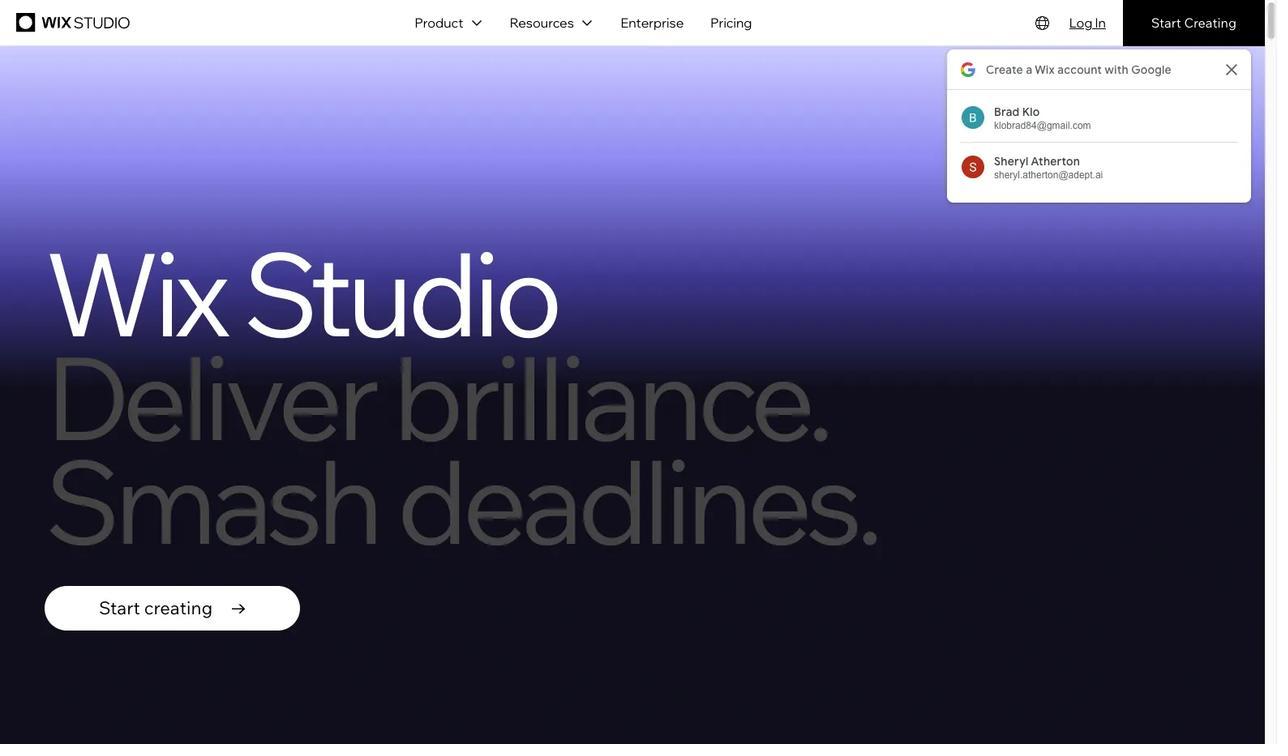 Task type: locate. For each thing, give the bounding box(es) containing it.
start left creating
[[99, 597, 140, 620]]

product button
[[402, 0, 497, 45]]

brilliance.
[[392, 325, 828, 470]]

start left "creating"
[[1152, 14, 1182, 30]]

start for start creating
[[99, 597, 140, 620]]

studio
[[243, 221, 557, 366]]

1 vertical spatial start
[[99, 597, 140, 620]]

start for start creating
[[1152, 14, 1182, 30]]

language selector, english selected image
[[1033, 13, 1053, 32]]

deliver
[[45, 325, 373, 470]]

start
[[1152, 14, 1182, 30], [99, 597, 140, 620]]

product
[[415, 15, 464, 31]]

0 horizontal spatial start
[[99, 597, 140, 620]]

1 horizontal spatial start
[[1152, 14, 1182, 30]]

log in
[[1070, 15, 1106, 31]]

0 vertical spatial start
[[1152, 14, 1182, 30]]

start creating link
[[45, 586, 300, 631]]

enterprise
[[621, 15, 684, 31]]



Task type: vqa. For each thing, say whether or not it's contained in the screenshot.
updates
no



Task type: describe. For each thing, give the bounding box(es) containing it.
pricing link
[[698, 0, 766, 45]]

wix
[[45, 221, 224, 366]]

deadlines.
[[397, 428, 877, 574]]

creating
[[1185, 14, 1237, 30]]

in
[[1096, 15, 1106, 31]]

pricing
[[711, 15, 752, 31]]

deliver brilliance.
[[45, 325, 828, 470]]

enterprise link
[[608, 0, 698, 45]]

log in link
[[1069, 15, 1107, 31]]

resources button
[[497, 0, 608, 45]]

smash deadlines.
[[45, 428, 877, 574]]

creating
[[144, 597, 213, 620]]

log
[[1070, 15, 1093, 31]]

start creating link
[[1123, 0, 1265, 46]]

smash
[[45, 428, 378, 574]]

wix logo, homepage image
[[16, 13, 134, 32]]

start creating
[[99, 597, 213, 620]]

wix studio
[[45, 221, 557, 366]]

resources
[[510, 15, 574, 31]]

start creating
[[1152, 14, 1237, 30]]



